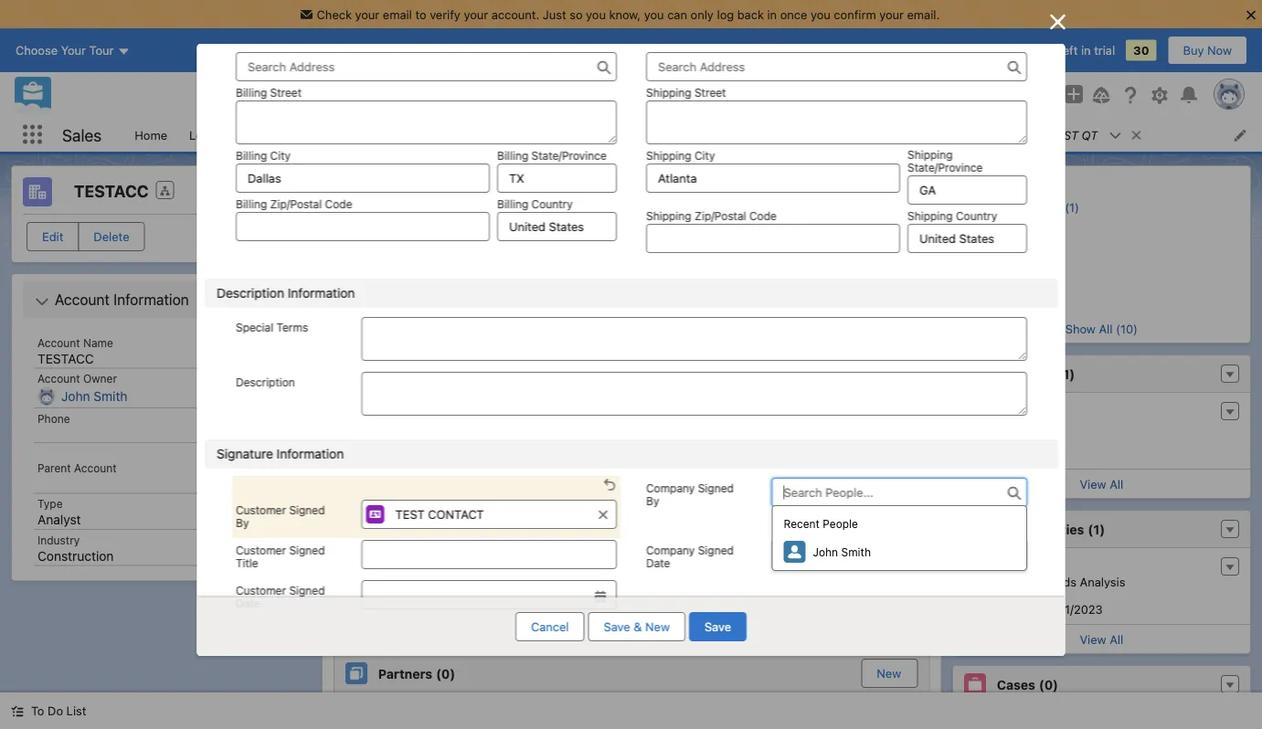 Task type: locate. For each thing, give the bounding box(es) containing it.
shipping zip/postal code
[[646, 209, 777, 222]]

0 vertical spatial customer
[[235, 504, 286, 517]]

sales left home at the left top of page
[[62, 125, 102, 145]]

shipping up service link
[[646, 149, 691, 162]]

street for shipping street
[[694, 86, 726, 99]]

contracts image
[[964, 225, 977, 238], [345, 550, 367, 572]]

opp1
[[420, 477, 449, 491], [966, 560, 996, 573]]

1 vertical spatial new button
[[862, 660, 916, 688]]

contacts up test contact link
[[997, 366, 1055, 382]]

code for shipping zip/postal code
[[749, 209, 777, 222]]

new inside button
[[646, 620, 670, 634]]

your right verify
[[464, 7, 488, 21]]

smith inside john smith link
[[94, 389, 128, 404]]

analysis inside needs analysis amount: 10/31/2023
[[1080, 575, 1126, 589]]

company down company signed by
[[646, 544, 695, 557]]

orders (0) link
[[986, 250, 1044, 264]]

1 horizontal spatial 10/31/2023
[[1042, 603, 1103, 616]]

signed down customer signed title
[[289, 584, 325, 597]]

analysis down opportunities (1)
[[1080, 575, 1126, 589]]

partners image
[[964, 274, 977, 287]]

billing zip/postal code
[[235, 198, 352, 210]]

2 horizontal spatial (1)
[[1088, 522, 1106, 537]]

shipping left opportunities image
[[908, 209, 953, 222]]

0 horizontal spatial you
[[586, 7, 606, 21]]

date inside company signed date
[[646, 557, 670, 570]]

1 vertical spatial opp1
[[966, 560, 996, 573]]

to
[[31, 705, 44, 718]]

signed for company signed date
[[698, 544, 734, 557]]

0 vertical spatial cases image
[[964, 299, 977, 312]]

0 vertical spatial (1)
[[439, 229, 456, 244]]

street
[[270, 86, 301, 99], [694, 86, 726, 99]]

0 horizontal spatial text default image
[[35, 295, 49, 309]]

2 vertical spatial test
[[966, 404, 996, 418]]

contacts image inside the sales tab panel
[[345, 226, 367, 248]]

1 horizontal spatial text default image
[[1130, 129, 1143, 142]]

action image
[[884, 280, 929, 309]]

information for signature information
[[276, 447, 344, 462]]

1 horizontal spatial analysis
[[1080, 575, 1126, 589]]

testacc up delete button at the top of page
[[74, 182, 149, 201]]

information down delete button at the top of page
[[114, 291, 189, 309]]

by inside company signed by
[[646, 495, 659, 507]]

opp1 down opportunity name cell
[[420, 477, 449, 491]]

(0) up customer signed date group
[[444, 553, 463, 568]]

text default image inside test qt list item
[[1130, 129, 1143, 142]]

signed for customer signed title
[[289, 544, 325, 557]]

test contact link
[[966, 404, 1055, 419]]

1 vertical spatial date
[[235, 597, 260, 610]]

view all for view all link under opp1 element
[[1080, 633, 1124, 646]]

signed right edit industry image
[[289, 544, 325, 557]]

row number cell for opportunities grid
[[334, 440, 382, 471]]

cell
[[382, 280, 411, 311], [554, 311, 664, 336], [664, 311, 774, 336], [774, 311, 884, 336], [382, 440, 411, 471], [671, 471, 781, 497]]

code for billing zip/postal code
[[325, 198, 352, 210]]

city up service link
[[694, 149, 715, 162]]

shipping country
[[908, 209, 997, 222]]

1 horizontal spatial test
[[966, 404, 996, 418]]

leads link
[[178, 118, 233, 152]]

description
[[216, 286, 284, 301], [235, 376, 295, 389]]

in right left
[[1082, 44, 1091, 57]]

2 horizontal spatial test
[[1050, 128, 1079, 142]]

2 company from the top
[[646, 544, 695, 557]]

1 vertical spatial row number cell
[[334, 440, 382, 471]]

needs down opportunities (1)
[[1042, 575, 1077, 589]]

sales inside 'tab list'
[[504, 183, 543, 201]]

contacts image up test contact link
[[964, 363, 986, 385]]

10/31/2023 inside needs analysis amount: 10/31/2023
[[1042, 603, 1103, 616]]

company
[[646, 482, 695, 495], [646, 544, 695, 557]]

contacts image for view all link under phone cell
[[345, 226, 367, 248]]

information up 'terms'
[[287, 286, 355, 301]]

billing for billing zip/postal code
[[235, 198, 267, 210]]

account down account name
[[37, 373, 80, 385]]

2 row number image from the top
[[334, 440, 382, 469]]

(0) right "partners"
[[436, 666, 455, 681]]

(1)
[[439, 229, 456, 244], [1058, 366, 1075, 382], [1088, 522, 1106, 537]]

1 horizontal spatial code
[[749, 209, 777, 222]]

1 row number image from the top
[[334, 280, 382, 309]]

0 horizontal spatial to
[[416, 7, 427, 21]]

1 horizontal spatial zip/postal
[[694, 209, 746, 222]]

contact for test contact
[[453, 317, 509, 331]]

1 city from the left
[[270, 149, 290, 162]]

contacts (1) link
[[986, 176, 1054, 190]]

account owner
[[37, 373, 117, 385]]

contracts (0)
[[378, 553, 463, 568]]

shipping for shipping city
[[646, 149, 691, 162]]

shipping city
[[646, 149, 715, 162]]

edit button
[[27, 222, 79, 251]]

in right back
[[768, 7, 777, 21]]

opportunities image
[[964, 200, 977, 213]]

0 vertical spatial company
[[646, 482, 695, 495]]

recent
[[784, 518, 820, 530]]

customer inside customer signed date
[[235, 584, 286, 597]]

by inside customer signed by
[[235, 517, 249, 529]]

billing street
[[235, 86, 301, 99]]

country for shipping country
[[956, 209, 997, 222]]

contacts image
[[345, 226, 367, 248], [964, 363, 986, 385]]

needs inside needs analysis amount: 10/31/2023
[[1042, 575, 1077, 589]]

0 horizontal spatial sales
[[62, 125, 102, 145]]

0 horizontal spatial (1)
[[439, 229, 456, 244]]

needs analysis amount: 10/31/2023
[[964, 575, 1126, 616]]

information down edit phone icon
[[276, 447, 344, 462]]

1 save from the left
[[604, 620, 631, 634]]

2 horizontal spatial your
[[880, 7, 904, 21]]

signed inside company signed date
[[698, 544, 734, 557]]

1 cases image from the top
[[964, 299, 977, 312]]

needs for needs analysis amount: 10/31/2023
[[1042, 575, 1077, 589]]

signed for company signed by
[[698, 482, 734, 495]]

1 horizontal spatial opp1 link
[[966, 560, 996, 574]]

left
[[1060, 44, 1078, 57]]

0 vertical spatial john
[[61, 389, 90, 404]]

cases image down partners "icon"
[[964, 299, 977, 312]]

1 vertical spatial row number image
[[334, 440, 382, 469]]

Billing City text field
[[235, 164, 490, 193]]

company inside company signed date
[[646, 544, 695, 557]]

1 vertical spatial test
[[420, 317, 449, 331]]

customer inside customer signed by
[[235, 504, 286, 517]]

shipping down service
[[646, 209, 691, 222]]

phone
[[37, 412, 70, 425]]

1 vertical spatial needs
[[1042, 575, 1077, 589]]

john down recent people
[[813, 547, 839, 559]]

your left email.
[[880, 7, 904, 21]]

save left &
[[604, 620, 631, 634]]

opportunity name cell
[[411, 440, 523, 471]]

all left (10)
[[1100, 322, 1113, 336]]

john smith down owner
[[61, 389, 128, 404]]

0 horizontal spatial opp1
[[420, 477, 449, 491]]

cases image for cases
[[964, 674, 986, 696]]

tab list
[[333, 174, 930, 210]]

smith down owner
[[94, 389, 128, 404]]

edit phone image
[[270, 428, 283, 441]]

text default image
[[11, 705, 24, 718]]

0 horizontal spatial by
[[235, 517, 249, 529]]

2 vertical spatial new
[[877, 667, 901, 681]]

account up account name
[[55, 291, 110, 309]]

opp1 link inside opp1 element
[[966, 560, 996, 574]]

state/province for billing
[[531, 149, 607, 162]]

row number image inside opportunities grid
[[334, 440, 382, 469]]

1 horizontal spatial opp1
[[966, 560, 996, 573]]

test left qt
[[1050, 128, 1079, 142]]

view all down opportunities grid
[[610, 505, 653, 518]]

1 horizontal spatial in
[[1082, 44, 1091, 57]]

customer down the title
[[235, 584, 286, 597]]

1 vertical spatial customer
[[235, 544, 286, 557]]

Billing State/Province text field
[[497, 164, 617, 193]]

buy now button
[[1168, 36, 1248, 65]]

information for account information
[[114, 291, 189, 309]]

0 vertical spatial row number cell
[[334, 280, 382, 311]]

contacts (1) down details link
[[378, 229, 456, 244]]

needs down stage cell
[[531, 477, 566, 491]]

2 customer from the top
[[235, 544, 286, 557]]

account information button
[[27, 285, 295, 315]]

contacts (1) inside the sales tab panel
[[378, 229, 456, 244]]

campaign
[[792, 234, 847, 247]]

view down opp1 element
[[1080, 633, 1107, 646]]

updated
[[387, 415, 431, 428]]

2 you from the left
[[644, 7, 664, 21]]

service link
[[675, 174, 724, 210]]

0 horizontal spatial zip/postal
[[270, 198, 322, 210]]

your
[[355, 7, 380, 21], [464, 7, 488, 21], [880, 7, 904, 21]]

contacts inside the sales tab panel
[[378, 229, 435, 244]]

0 vertical spatial date
[[646, 557, 670, 570]]

0 horizontal spatial 10/31/2023
[[788, 477, 850, 491]]

email cell
[[664, 280, 774, 311]]

date inside customer signed date
[[235, 597, 260, 610]]

2 new button from the top
[[862, 660, 916, 688]]

country up the shipping country text field
[[956, 209, 997, 222]]

description up edit phone icon
[[235, 376, 295, 389]]

new
[[878, 234, 902, 247], [646, 620, 670, 634], [877, 667, 901, 681]]

shipping for shipping state/province
[[908, 148, 953, 161]]

contacts image down activity
[[345, 226, 367, 248]]

save for save & new
[[604, 620, 631, 634]]

you right so on the left top of page
[[586, 7, 606, 21]]

row number image for contacts grid
[[334, 280, 382, 309]]

save
[[604, 620, 631, 634], [705, 620, 732, 634]]

view for view all link under the needs analysis
[[610, 505, 636, 518]]

1 horizontal spatial by
[[646, 495, 659, 507]]

contacts (1) for contacts "image" related to view all link under test contact element
[[997, 366, 1075, 382]]

3 customer from the top
[[235, 584, 286, 597]]

stage:
[[964, 575, 1000, 589]]

activity
[[344, 183, 393, 201]]

signed inside customer signed by
[[289, 504, 325, 517]]

sales down billing state/province at the left of the page
[[504, 183, 543, 201]]

1 vertical spatial by
[[235, 517, 249, 529]]

list
[[124, 118, 1263, 152]]

1 horizontal spatial contact
[[999, 404, 1055, 418]]

Customer Signed Title text field
[[361, 540, 617, 570]]

1 vertical spatial opp1 link
[[966, 560, 996, 574]]

1 vertical spatial smith
[[842, 547, 871, 559]]

1 new button from the top
[[862, 226, 918, 255]]

text default image up account name
[[35, 295, 49, 309]]

1 horizontal spatial city
[[694, 149, 715, 162]]

1 vertical spatial (1)
[[1058, 366, 1075, 382]]

john smith down people
[[813, 547, 871, 559]]

1 vertical spatial new
[[646, 620, 670, 634]]

1 vertical spatial cases image
[[964, 674, 986, 696]]

Billing Country text field
[[497, 212, 617, 241]]

description information
[[216, 286, 355, 301]]

0 vertical spatial row number image
[[334, 280, 382, 309]]

test
[[1050, 128, 1079, 142], [420, 317, 449, 331], [966, 404, 996, 418]]

Search Address text field
[[646, 52, 1027, 81]]

cases image
[[964, 299, 977, 312], [964, 674, 986, 696]]

2 horizontal spatial you
[[811, 7, 831, 21]]

orders (0)
[[986, 250, 1044, 263]]

0 horizontal spatial contracts image
[[345, 550, 367, 572]]

state/province
[[531, 149, 607, 162], [908, 161, 983, 174]]

needs inside opportunities grid
[[531, 477, 566, 491]]

city up billing zip/postal code
[[270, 149, 290, 162]]

0 horizontal spatial your
[[355, 7, 380, 21]]

1 item • updated a minute ago
[[345, 415, 501, 428]]

search... button
[[420, 81, 786, 110]]

0 vertical spatial by
[[646, 495, 659, 507]]

by up company signed date
[[646, 495, 659, 507]]

0 horizontal spatial contacts image
[[345, 226, 367, 248]]

customer signed by
[[235, 504, 325, 529]]

1 horizontal spatial state/province
[[908, 161, 983, 174]]

signed inside customer signed title
[[289, 544, 325, 557]]

opp1 up stage:
[[966, 560, 996, 573]]

testacc down account name
[[37, 351, 94, 366]]

0 horizontal spatial date
[[235, 597, 260, 610]]

test contact
[[420, 317, 509, 331]]

save button
[[689, 613, 747, 642]]

account left name
[[37, 336, 80, 349]]

sales link
[[504, 174, 543, 210]]

recent people
[[784, 518, 859, 530]]

cases (0)
[[997, 677, 1059, 692]]

2 cases image from the top
[[964, 674, 986, 696]]

item
[[353, 415, 376, 428]]

1 vertical spatial analysis
[[1080, 575, 1126, 589]]

add to campaign
[[752, 234, 847, 247]]

signed inside customer signed date
[[289, 584, 325, 597]]

1 horizontal spatial contacts
[[997, 366, 1055, 382]]

customer signed title
[[235, 544, 325, 570]]

shipping up shipping state/province text field
[[908, 148, 953, 161]]

1 street from the left
[[270, 86, 301, 99]]

10/31/2023 inside opportunities grid
[[788, 477, 850, 491]]

0 vertical spatial analysis
[[569, 477, 615, 491]]

john inside option
[[813, 547, 839, 559]]

analysis for needs analysis
[[569, 477, 615, 491]]

0 vertical spatial contacts image
[[345, 226, 367, 248]]

2 vertical spatial (1)
[[1088, 522, 1106, 537]]

state/province for shipping
[[908, 161, 983, 174]]

1 vertical spatial contacts
[[997, 366, 1055, 382]]

sales tab panel
[[333, 210, 997, 697]]

1 horizontal spatial street
[[694, 86, 726, 99]]

row number cell for contacts grid
[[334, 280, 382, 311]]

edit industry image
[[270, 550, 283, 562]]

street up billing city
[[270, 86, 301, 99]]

1 vertical spatial contacts image
[[964, 363, 986, 385]]

0 horizontal spatial needs
[[531, 477, 566, 491]]

1 customer from the top
[[235, 504, 286, 517]]

marketing link
[[576, 174, 642, 210]]

row number image down item
[[334, 440, 382, 469]]

to right the add
[[777, 234, 788, 247]]

information inside dropdown button
[[114, 291, 189, 309]]

contacts (1)
[[378, 229, 456, 244], [997, 366, 1075, 382]]

0 horizontal spatial city
[[270, 149, 290, 162]]

qt
[[1082, 128, 1098, 142]]

billing down billing city
[[235, 198, 267, 210]]

view for view all link under test contact element
[[1080, 477, 1107, 491]]

description for description information
[[216, 286, 284, 301]]

(10)
[[1117, 322, 1138, 336]]

billing for billing city
[[235, 149, 267, 162]]

shipping for shipping zip/postal code
[[646, 209, 691, 222]]

1 row number cell from the top
[[334, 280, 382, 311]]

Customer Signed Date text field
[[361, 581, 617, 610]]

zip/postal down billing city
[[270, 198, 322, 210]]

code up billing zip/postal code "text box"
[[325, 198, 352, 210]]

all down test contact element
[[1110, 477, 1124, 491]]

by left edit type image
[[235, 517, 249, 529]]

account for account name
[[37, 336, 80, 349]]

2 street from the left
[[694, 86, 726, 99]]

partners (0)
[[986, 274, 1053, 288]]

0 horizontal spatial contacts
[[378, 229, 435, 244]]

view all for view all link under the needs analysis
[[610, 505, 653, 518]]

signed for customer signed date
[[289, 584, 325, 597]]

view all down opp1 element
[[1080, 633, 1124, 646]]

0 vertical spatial text default image
[[1130, 129, 1143, 142]]

0 horizontal spatial john
[[61, 389, 90, 404]]

contracts image down shipping country
[[964, 225, 977, 238]]

group
[[1012, 84, 1051, 106]]

1 horizontal spatial john smith
[[813, 547, 871, 559]]

test inside 'link'
[[1050, 128, 1079, 142]]

10/31/2023
[[788, 477, 850, 491], [1042, 603, 1103, 616]]

view down the needs analysis
[[610, 505, 636, 518]]

1 horizontal spatial to
[[777, 234, 788, 247]]

2 vertical spatial customer
[[235, 584, 286, 597]]

view for view all link under opp1 element
[[1080, 633, 1107, 646]]

test contact element
[[953, 401, 1251, 463]]

(0) right orders
[[425, 610, 444, 625]]

by for customer signed by
[[235, 517, 249, 529]]

0 vertical spatial new button
[[862, 226, 918, 255]]

opp1 link up stage:
[[966, 560, 996, 574]]

contacts (1) up test contact link
[[997, 366, 1075, 382]]

view all link
[[334, 336, 929, 366], [953, 469, 1251, 498], [334, 497, 929, 526], [953, 625, 1251, 654]]

verify
[[430, 7, 461, 21]]

1 vertical spatial contracts image
[[345, 550, 367, 572]]

0 vertical spatial john smith
[[61, 389, 128, 404]]

test inside contacts grid
[[420, 317, 449, 331]]

billing city
[[235, 149, 290, 162]]

10/31/2023 up recent people
[[788, 477, 850, 491]]

you right once
[[811, 7, 831, 21]]

billing up sales link
[[497, 149, 528, 162]]

row number cell
[[334, 280, 382, 311], [334, 440, 382, 471]]

1 vertical spatial contact
[[999, 404, 1055, 418]]

customer inside customer signed title
[[235, 544, 286, 557]]

Shipping State/Province text field
[[908, 176, 1027, 205]]

account
[[55, 291, 110, 309], [37, 336, 80, 349], [37, 373, 80, 385], [74, 462, 117, 475]]

1 horizontal spatial country
[[956, 209, 997, 222]]

smith down people
[[842, 547, 871, 559]]

billing up the billing country text field
[[497, 198, 528, 210]]

Shipping Street text field
[[646, 101, 1027, 144]]

0 horizontal spatial contacts (1)
[[378, 229, 456, 244]]

list
[[66, 705, 86, 718]]

Billing Street text field
[[235, 101, 617, 144]]

needs for needs analysis
[[531, 477, 566, 491]]

1 horizontal spatial contacts (1)
[[997, 366, 1075, 382]]

row number image down billing zip/postal code "text box"
[[334, 280, 382, 309]]

0 horizontal spatial smith
[[94, 389, 128, 404]]

a
[[434, 415, 441, 428]]

calendar
[[583, 128, 632, 142]]

2 city from the left
[[694, 149, 715, 162]]

0 horizontal spatial country
[[531, 198, 573, 210]]

street for billing street
[[270, 86, 301, 99]]

0 horizontal spatial test
[[420, 317, 449, 331]]

billing right leads link
[[235, 149, 267, 162]]

contacts (1) for contacts "image" within the the sales tab panel
[[378, 229, 456, 244]]

view all
[[610, 345, 653, 358], [1080, 477, 1124, 491], [610, 505, 653, 518], [1080, 633, 1124, 646]]

delete button
[[78, 222, 145, 251]]

contact inside test contact title: email:
[[999, 404, 1055, 418]]

company down amount cell
[[646, 482, 695, 495]]

customer down edit parent account image
[[235, 504, 286, 517]]

1 horizontal spatial your
[[464, 7, 488, 21]]

code up the add
[[749, 209, 777, 222]]

view down test contact element
[[1080, 477, 1107, 491]]

check your email to verify your account. just so you know, you can only log back in once you confirm your email.
[[317, 7, 940, 21]]

0 horizontal spatial save
[[604, 620, 631, 634]]

2 save from the left
[[705, 620, 732, 634]]

cases
[[997, 677, 1036, 692]]

shipping street
[[646, 86, 726, 99]]

row number cell down item
[[334, 440, 382, 471]]

contact
[[453, 317, 509, 331], [999, 404, 1055, 418]]

opp1 inside opportunities grid
[[420, 477, 449, 491]]

john down account owner
[[61, 389, 90, 404]]

1 vertical spatial company
[[646, 544, 695, 557]]

activity link
[[344, 174, 393, 210]]

Search Address text field
[[235, 52, 617, 81]]

date for company signed date
[[646, 557, 670, 570]]

1 vertical spatial sales
[[504, 183, 543, 201]]

row number image
[[334, 280, 382, 309], [334, 440, 382, 469]]

0 vertical spatial test
[[1050, 128, 1079, 142]]

you left "can"
[[644, 7, 664, 21]]

john smith link
[[61, 389, 128, 405]]

0 vertical spatial smith
[[94, 389, 128, 404]]

text default image inside account information dropdown button
[[35, 295, 49, 309]]

0 horizontal spatial john smith
[[61, 389, 128, 404]]

zip/postal
[[270, 198, 322, 210], [694, 209, 746, 222]]

description up special
[[216, 286, 284, 301]]

1 horizontal spatial needs
[[1042, 575, 1077, 589]]

industry
[[37, 534, 80, 547]]

account inside dropdown button
[[55, 291, 110, 309]]

view all for view all link under test contact element
[[1080, 477, 1124, 491]]

all down opp1 element
[[1110, 633, 1124, 646]]

date down the title
[[235, 597, 260, 610]]

(0) for contracts (0)
[[444, 553, 463, 568]]

leave feedback link
[[926, 44, 1015, 57]]

opp1 link inside opportunities grid
[[420, 477, 449, 491]]

zip/postal down service
[[694, 209, 746, 222]]

opp1 element
[[953, 556, 1251, 618]]

contact inside grid
[[453, 317, 509, 331]]

company inside company signed by
[[646, 482, 695, 495]]

opp1 link
[[420, 477, 449, 491], [966, 560, 996, 574]]

(1) down details
[[439, 229, 456, 244]]

close date cell
[[781, 440, 951, 471]]

analysis inside opportunities grid
[[569, 477, 615, 491]]

0 vertical spatial needs
[[531, 477, 566, 491]]

0 vertical spatial in
[[768, 7, 777, 21]]

details
[[426, 183, 472, 201]]

(1) right opportunities
[[1088, 522, 1106, 537]]

1 company from the top
[[646, 482, 695, 495]]

text default image right qt
[[1130, 129, 1143, 142]]

list item
[[667, 118, 743, 152]]

test down 'name' cell
[[420, 317, 449, 331]]

text default image
[[1130, 129, 1143, 142], [35, 295, 49, 309]]

billing
[[235, 86, 267, 99], [235, 149, 267, 162], [497, 149, 528, 162], [235, 198, 267, 210], [497, 198, 528, 210]]

delete
[[94, 230, 129, 244]]

Shipping Zip/Postal Code text field
[[646, 224, 900, 253]]

test qt link
[[1030, 118, 1109, 152]]

shipping inside shipping state/province
[[908, 148, 953, 161]]

signed down amount cell
[[698, 482, 734, 495]]

signed down company signed by
[[698, 544, 734, 557]]

1 vertical spatial john smith
[[813, 547, 871, 559]]

1 vertical spatial to
[[777, 234, 788, 247]]

name cell
[[411, 280, 554, 311]]

1 horizontal spatial john
[[813, 547, 839, 559]]

2 row number cell from the top
[[334, 440, 382, 471]]

customer down edit type image
[[235, 544, 286, 557]]

signed inside company signed by
[[698, 482, 734, 495]]

(1) down show
[[1058, 366, 1075, 382]]

you
[[586, 7, 606, 21], [644, 7, 664, 21], [811, 7, 831, 21]]

(0) for cases (0)
[[1040, 677, 1059, 692]]

billing up leads list item
[[235, 86, 267, 99]]

in
[[768, 7, 777, 21], [1082, 44, 1091, 57]]

country for billing country
[[531, 198, 573, 210]]



Task type: describe. For each thing, give the bounding box(es) containing it.
test contact title: email:
[[964, 404, 1055, 447]]

opportunities
[[997, 522, 1085, 537]]

leave
[[926, 44, 958, 57]]

log
[[717, 7, 734, 21]]

&
[[634, 620, 642, 634]]

leads
[[189, 128, 222, 142]]

to inside button
[[777, 234, 788, 247]]

opp1 for "opp1" link within the opp1 element
[[966, 560, 996, 573]]

cases (0)
[[986, 299, 1040, 313]]

people
[[823, 518, 859, 530]]

action cell
[[884, 280, 929, 311]]

company for date
[[646, 544, 695, 557]]

Special Terms text field
[[361, 317, 1027, 361]]

do
[[48, 705, 63, 718]]

view all link down opp1 element
[[953, 625, 1251, 654]]

view all link down phone cell
[[334, 336, 929, 366]]

1 horizontal spatial (1)
[[1058, 366, 1075, 382]]

show all (10) link
[[1066, 322, 1138, 336]]

email
[[383, 7, 412, 21]]

terms
[[276, 321, 308, 334]]

john smith option
[[773, 538, 1027, 567]]

view all down contacts grid
[[610, 345, 653, 358]]

view down contacts grid
[[610, 345, 636, 358]]

1 vertical spatial testacc
[[37, 351, 94, 366]]

title:
[[964, 420, 992, 433]]

buy now
[[1184, 44, 1233, 57]]

signature
[[216, 447, 273, 462]]

contacts for contacts "image" within the the sales tab panel
[[378, 229, 435, 244]]

partners
[[378, 666, 432, 681]]

description for description
[[235, 376, 295, 389]]

opportunities grid
[[334, 440, 997, 497]]

search...
[[456, 88, 505, 102]]

cases image for cases (0)
[[964, 299, 977, 312]]

to do list button
[[0, 693, 97, 730]]

contacts (1)
[[986, 176, 1054, 189]]

company signed date group
[[646, 540, 1027, 570]]

test inside test contact title: email:
[[966, 404, 996, 418]]

view all link down test contact element
[[953, 469, 1251, 498]]

leads list item
[[178, 118, 257, 152]]

type
[[37, 498, 63, 511]]

0 vertical spatial to
[[416, 7, 427, 21]]

all down opportunities grid
[[639, 505, 653, 518]]

city for shipping city
[[694, 149, 715, 162]]

1 vertical spatial in
[[1082, 44, 1091, 57]]

account for account owner
[[37, 373, 80, 385]]

account for account information
[[55, 291, 110, 309]]

back
[[738, 7, 764, 21]]

Billing Zip/Postal Code text field
[[235, 212, 490, 241]]

days
[[1030, 44, 1057, 57]]

test for test qt
[[1050, 128, 1079, 142]]

ago
[[482, 415, 501, 428]]

orders (0)
[[378, 610, 444, 625]]

(1) inside the sales tab panel
[[439, 229, 456, 244]]

3 you from the left
[[811, 7, 831, 21]]

cancel
[[531, 620, 569, 634]]

billing for billing street
[[235, 86, 267, 99]]

stage cell
[[523, 440, 671, 471]]

just
[[543, 7, 567, 21]]

trial
[[1095, 44, 1116, 57]]

inverse image
[[1047, 11, 1069, 33]]

0 horizontal spatial in
[[768, 7, 777, 21]]

view all link down the needs analysis
[[334, 497, 929, 526]]

account image
[[23, 177, 52, 207]]

analyst
[[37, 513, 81, 528]]

customer for title
[[235, 544, 286, 557]]

parent
[[37, 462, 71, 475]]

test qt
[[1050, 128, 1098, 142]]

save for save
[[705, 620, 732, 634]]

contacts grid
[[334, 280, 929, 337]]

3 your from the left
[[880, 7, 904, 21]]

special terms
[[235, 321, 308, 334]]

company for by
[[646, 482, 695, 495]]

account partner image
[[345, 663, 367, 685]]

row number image for opportunities grid
[[334, 440, 382, 469]]

Customer Signed By text field
[[361, 500, 617, 529]]

leave feedback
[[926, 44, 1015, 57]]

Company Signed Date text field
[[772, 540, 1027, 570]]

1 your from the left
[[355, 7, 380, 21]]

billing country
[[497, 198, 573, 210]]

Shipping City text field
[[646, 164, 900, 193]]

shipping for shipping country
[[908, 209, 953, 222]]

account name
[[37, 336, 113, 349]]

customer for date
[[235, 584, 286, 597]]

opportunities (1)
[[997, 522, 1106, 537]]

calendar link
[[572, 118, 643, 152]]

billing state/province
[[497, 149, 607, 162]]

partners (0) link
[[986, 274, 1053, 289]]

opportunities image
[[345, 386, 367, 408]]

name
[[83, 336, 113, 349]]

to do list
[[31, 705, 86, 718]]

customer signed date group
[[235, 581, 617, 610]]

save & new
[[604, 620, 670, 634]]

opportunities (1)
[[986, 200, 1080, 214]]

(0) for partners (0)
[[436, 666, 455, 681]]

(0) for orders (0)
[[425, 610, 444, 625]]

opp1 for "opp1" link inside the opportunities grid
[[420, 477, 449, 491]]

2 your from the left
[[464, 7, 488, 21]]

edit type image
[[270, 513, 283, 526]]

company signed by
[[646, 482, 734, 507]]

email.
[[908, 7, 940, 21]]

contact for test contact title: email:
[[999, 404, 1055, 418]]

home
[[135, 128, 167, 142]]

know,
[[609, 7, 641, 21]]

30
[[1134, 44, 1150, 57]]

test for test contact
[[420, 317, 449, 331]]

Company Signed By text field
[[772, 478, 1027, 507]]

once
[[781, 7, 808, 21]]

cancel button
[[516, 613, 585, 642]]

all down contacts grid
[[639, 345, 653, 358]]

1 horizontal spatial contracts image
[[964, 225, 977, 238]]

0 vertical spatial sales
[[62, 125, 102, 145]]

contracts image inside the sales tab panel
[[345, 550, 367, 572]]

1
[[345, 415, 350, 428]]

billing for billing state/province
[[497, 149, 528, 162]]

shipping for shipping street
[[646, 86, 691, 99]]

billing for billing country
[[497, 198, 528, 210]]

account right parent in the bottom left of the page
[[74, 462, 117, 475]]

owner
[[83, 373, 117, 385]]

city for billing city
[[270, 149, 290, 162]]

days left in trial
[[1030, 44, 1116, 57]]

email:
[[964, 433, 998, 447]]

customer signed date
[[235, 584, 325, 610]]

test qt list item
[[1030, 118, 1152, 152]]

signature information
[[216, 447, 344, 462]]

service
[[675, 183, 724, 201]]

needs analysis
[[531, 477, 615, 491]]

Shipping Country text field
[[908, 224, 1027, 253]]

contacts image for view all link under test contact element
[[964, 363, 986, 385]]

zip/postal for shipping
[[694, 209, 746, 222]]

signed for customer signed by
[[289, 504, 325, 517]]

date for customer signed date
[[235, 597, 260, 610]]

details link
[[426, 174, 472, 210]]

contacts for contacts "image" related to view all link under test contact element
[[997, 366, 1055, 382]]

amount:
[[964, 589, 1011, 603]]

account.
[[492, 7, 540, 21]]

tab list containing activity
[[333, 174, 930, 210]]

opportunities status
[[345, 415, 387, 428]]

title cell
[[774, 280, 884, 311]]

john smith inside option
[[813, 547, 871, 559]]

orders image
[[345, 606, 367, 628]]

by for company signed by
[[646, 495, 659, 507]]

smith inside john smith option
[[842, 547, 871, 559]]

customer for by
[[235, 504, 286, 517]]

contracts
[[378, 553, 440, 568]]

orders image
[[964, 250, 977, 263]]

analysis for needs analysis amount: 10/31/2023
[[1080, 575, 1126, 589]]

feedback
[[961, 44, 1015, 57]]

0 vertical spatial testacc
[[74, 182, 149, 201]]

Description text field
[[361, 372, 1027, 416]]

title
[[235, 557, 258, 570]]

list containing home
[[124, 118, 1263, 152]]

orders
[[378, 610, 421, 625]]

recent people group
[[773, 510, 1027, 567]]

shipping state/province
[[908, 148, 983, 174]]

phone cell
[[554, 280, 664, 311]]

edit parent account image
[[270, 477, 283, 490]]

1 you from the left
[[586, 7, 606, 21]]

0 vertical spatial new
[[878, 234, 902, 247]]

contracts (0)
[[986, 225, 1060, 239]]

partners (0)
[[378, 666, 455, 681]]

amount cell
[[671, 440, 781, 471]]

calendar list item
[[572, 118, 667, 152]]

save & new button
[[588, 613, 686, 642]]

information for description information
[[287, 286, 355, 301]]

show
[[1066, 322, 1096, 336]]

home link
[[124, 118, 178, 152]]

zip/postal for billing
[[270, 198, 322, 210]]

edit
[[42, 230, 63, 244]]



Task type: vqa. For each thing, say whether or not it's contained in the screenshot.
the bottommost "to"
yes



